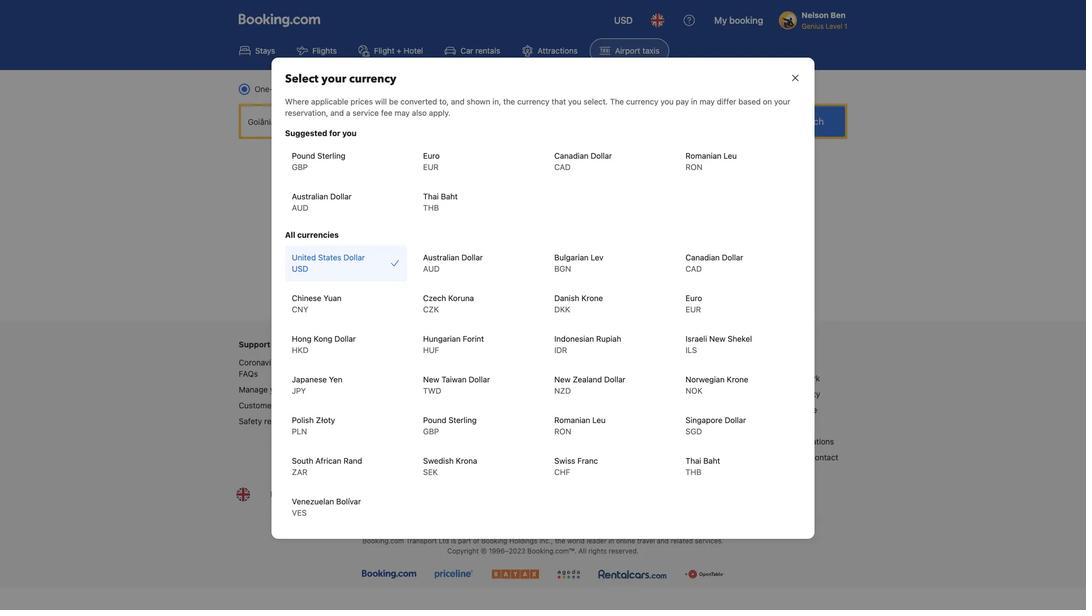 Task type: describe. For each thing, give the bounding box(es) containing it.
your inside the where applicable prices will be converted to, and shown in, the currency that you select. the currency you pay in may differ based on your reservation, and a service fee may also apply.
[[774, 97, 790, 106]]

partner
[[701, 421, 728, 431]]

idr
[[554, 346, 567, 355]]

pln
[[292, 427, 307, 437]]

time
[[656, 300, 674, 311]]

coronavirus (covid-19) faqs
[[239, 358, 327, 379]]

dollar inside united states dollar usd
[[344, 253, 365, 262]]

new taiwan dollar twd
[[423, 375, 490, 396]]

israeli new shekel ils
[[686, 335, 752, 355]]

reservation,
[[285, 108, 328, 118]]

0 horizontal spatial australian
[[292, 192, 328, 201]]

19)
[[316, 358, 327, 367]]

seasonal
[[384, 374, 417, 383]]

ltd
[[439, 538, 449, 546]]

hong kong dollar hkd
[[292, 335, 356, 355]]

seasonal and holiday deals
[[384, 374, 483, 383]]

will
[[375, 97, 387, 106]]

select
[[285, 71, 319, 87]]

0 vertical spatial help
[[677, 374, 692, 383]]

service
[[353, 108, 379, 118]]

1 horizontal spatial thai
[[686, 457, 701, 466]]

of
[[473, 538, 480, 546]]

there
[[412, 300, 436, 311]]

reserved.
[[609, 548, 639, 556]]

states
[[318, 253, 341, 262]]

holdings
[[509, 538, 538, 546]]

1 horizontal spatial canadian dollar cad
[[686, 253, 743, 274]]

attractions link
[[512, 38, 587, 63]]

become a taxi partner
[[648, 421, 728, 431]]

fee
[[381, 108, 393, 118]]

service
[[277, 401, 304, 410]]

be
[[389, 97, 398, 106]]

1 horizontal spatial currency
[[517, 97, 550, 106]]

to,
[[439, 97, 449, 106]]

online
[[616, 538, 635, 546]]

0 horizontal spatial cad
[[554, 163, 571, 172]]

terms and settings
[[526, 340, 601, 349]]

partner help link
[[648, 374, 692, 383]]

singapore
[[686, 416, 723, 425]]

1 horizontal spatial thai baht thb
[[686, 457, 720, 477]]

1 horizontal spatial cad
[[686, 264, 702, 274]]

0 horizontal spatial euro
[[423, 151, 440, 161]]

msa
[[526, 390, 543, 399]]

1 vertical spatial australian
[[423, 253, 459, 262]]

(covid-
[[285, 358, 316, 367]]

and up twd
[[419, 374, 433, 383]]

2 horizontal spatial currency
[[626, 97, 658, 106]]

1 horizontal spatial centre
[[794, 406, 817, 415]]

my
[[714, 15, 727, 26]]

franc
[[577, 457, 598, 466]]

dollar inside new zealand dollar nzd
[[604, 375, 626, 385]]

1 horizontal spatial pound sterling gbp
[[423, 416, 477, 437]]

0 horizontal spatial pound
[[292, 151, 315, 161]]

partner help
[[648, 374, 692, 383]]

the inside the where applicable prices will be converted to, and shown in, the currency that you select. the currency you pay in may differ based on your reservation, and a service fee may also apply.
[[503, 97, 515, 106]]

return
[[312, 85, 337, 94]]

1996–2023
[[489, 548, 526, 556]]

united states dollar usd
[[292, 253, 365, 274]]

1 vertical spatial leu
[[592, 416, 606, 425]]

1 horizontal spatial eur
[[686, 305, 701, 315]]

0 vertical spatial ron
[[686, 163, 703, 172]]

0 horizontal spatial australian dollar aud
[[292, 192, 352, 213]]

airport taxis link
[[590, 38, 669, 63]]

select your currency dialog
[[272, 58, 815, 553]]

prices
[[351, 97, 373, 106]]

currencies
[[297, 231, 339, 240]]

czk
[[423, 305, 439, 315]]

attractions
[[538, 46, 578, 55]]

how we work
[[772, 374, 820, 383]]

0 horizontal spatial eur
[[423, 163, 439, 172]]

koruna
[[448, 294, 474, 303]]

0 horizontal spatial may
[[395, 108, 410, 118]]

japanese yen jpy
[[292, 375, 342, 396]]

flight + hotel
[[374, 46, 423, 55]]

leader
[[587, 538, 607, 546]]

1 vertical spatial australian dollar aud
[[423, 253, 483, 274]]

airport
[[615, 46, 640, 55]]

no
[[454, 300, 464, 311]]

press centre link
[[772, 406, 817, 415]]

press
[[772, 406, 792, 415]]

african
[[315, 457, 341, 466]]

south african rand zar
[[292, 457, 362, 477]]

hkd
[[292, 346, 308, 355]]

1 vertical spatial aud
[[423, 264, 440, 274]]

forint
[[463, 335, 484, 344]]

0 horizontal spatial pound sterling gbp
[[292, 151, 345, 172]]

for inside select your currency dialog
[[329, 129, 340, 138]]

agoda image
[[557, 571, 580, 580]]

booking.com™.
[[527, 548, 577, 556]]

all inside booking.com transport ltd is part of booking holdings inc., the world leader in online travel and related services. copyright © 1996–2023 booking.com™. all rights reserved.
[[579, 548, 587, 556]]

usd
[[292, 264, 308, 274]]

suggested
[[285, 129, 327, 138]]

list your property
[[648, 390, 713, 399]]

copyright
[[447, 548, 479, 556]]

travel articles
[[384, 390, 435, 399]]

new inside israeli new shekel ils
[[709, 335, 726, 344]]

krona
[[456, 457, 477, 466]]

your for list your property
[[663, 390, 679, 399]]

sek
[[423, 468, 438, 477]]

search button
[[773, 106, 845, 137]]

czech koruna czk
[[423, 294, 474, 315]]

where applicable prices will be converted to, and shown in, the currency that you select. the currency you pay in may differ based on your reservation, and a service fee may also apply.
[[285, 97, 790, 118]]

bolívar
[[336, 498, 361, 507]]

0 vertical spatial baht
[[441, 192, 458, 201]]

0 horizontal spatial euro eur
[[423, 151, 440, 172]]

car
[[461, 46, 473, 55]]

location
[[603, 300, 636, 311]]

1 horizontal spatial you
[[568, 97, 581, 106]]

we
[[790, 374, 800, 383]]

0 horizontal spatial canadian dollar cad
[[554, 151, 612, 172]]

also
[[412, 108, 427, 118]]

south
[[292, 457, 313, 466]]

faqs
[[239, 369, 258, 379]]

1 vertical spatial canadian
[[686, 253, 720, 262]]

shekel
[[728, 335, 752, 344]]

my booking link
[[708, 7, 770, 34]]

safety
[[239, 417, 262, 426]]

1 vertical spatial a
[[680, 421, 684, 431]]

world
[[567, 538, 585, 546]]

0 horizontal spatial gbp
[[292, 163, 308, 172]]

0 vertical spatial romanian leu ron
[[686, 151, 737, 172]]

krone for norwegian krone nok
[[727, 375, 748, 385]]

manage your trips
[[239, 385, 305, 395]]

taxi
[[686, 421, 699, 431]]

swedish krona sek
[[423, 457, 477, 477]]

in inside booking.com transport ltd is part of booking holdings inc., the world leader in online travel and related services. copyright © 1996–2023 booking.com™. all rights reserved.
[[609, 538, 614, 546]]

your for manage your trips
[[270, 385, 286, 395]]

1 vertical spatial euro
[[686, 294, 702, 303]]

twd
[[423, 387, 441, 396]]

0 vertical spatial leu
[[724, 151, 737, 161]]

conditions
[[566, 374, 604, 383]]

japanese
[[292, 375, 327, 385]]

1 vertical spatial thb
[[686, 468, 701, 477]]

on
[[763, 97, 772, 106]]

0 horizontal spatial aud
[[292, 203, 308, 213]]



Task type: locate. For each thing, give the bounding box(es) containing it.
1 vertical spatial eur
[[686, 305, 701, 315]]

converted
[[400, 97, 437, 106]]

0 vertical spatial the
[[503, 97, 515, 106]]

0 vertical spatial krone
[[582, 294, 603, 303]]

1 horizontal spatial euro eur
[[686, 294, 702, 315]]

relations
[[803, 437, 834, 447]]

pound sterling gbp
[[292, 151, 345, 172], [423, 416, 477, 437]]

1 vertical spatial baht
[[703, 457, 720, 466]]

settings
[[569, 340, 601, 349]]

new up twd
[[423, 375, 439, 385]]

where
[[285, 97, 309, 106]]

terms for terms and conditions
[[526, 374, 549, 383]]

krone
[[582, 294, 603, 303], [727, 375, 748, 385]]

2 horizontal spatial you
[[661, 97, 674, 106]]

centre up pln at the bottom left of page
[[298, 417, 322, 426]]

in,
[[493, 97, 501, 106]]

chinese yuan cny
[[292, 294, 342, 315]]

polish złoty pln
[[292, 416, 335, 437]]

0 vertical spatial aud
[[292, 203, 308, 213]]

australian dollar aud up koruna
[[423, 253, 483, 274]]

dollar inside new taiwan dollar twd
[[469, 375, 490, 385]]

support
[[239, 340, 270, 349]]

and up the nzd
[[551, 374, 564, 383]]

euro right 'time' on the right
[[686, 294, 702, 303]]

search
[[795, 116, 824, 127]]

0 horizontal spatial centre
[[298, 417, 322, 426]]

suggested for you
[[285, 129, 357, 138]]

0 vertical spatial canadian dollar cad
[[554, 151, 612, 172]]

1 horizontal spatial gbp
[[423, 427, 439, 437]]

1 vertical spatial sterling
[[449, 416, 477, 425]]

new zealand dollar nzd
[[554, 375, 626, 396]]

pound sterling gbp down suggested for you
[[292, 151, 345, 172]]

leu down new zealand dollar nzd
[[592, 416, 606, 425]]

new for new zealand dollar nzd
[[554, 375, 571, 385]]

euro eur right 'time' on the right
[[686, 294, 702, 315]]

danish
[[554, 294, 579, 303]]

one-
[[255, 85, 273, 94]]

yen
[[329, 375, 342, 385]]

0 horizontal spatial romanian
[[554, 416, 590, 425]]

0 vertical spatial for
[[329, 129, 340, 138]]

help up nok
[[677, 374, 692, 383]]

investor relations link
[[772, 437, 834, 447]]

1 vertical spatial thai
[[686, 457, 701, 466]]

0 horizontal spatial new
[[423, 375, 439, 385]]

krone down found
[[582, 294, 603, 303]]

you down service
[[342, 129, 357, 138]]

1 vertical spatial thai baht thb
[[686, 457, 720, 477]]

msa statement
[[526, 390, 583, 399]]

lev
[[591, 253, 604, 262]]

priceline.com image
[[434, 571, 473, 580], [434, 571, 473, 580]]

0 vertical spatial sterling
[[317, 151, 345, 161]]

1 vertical spatial ron
[[554, 427, 571, 437]]

1 horizontal spatial romanian
[[686, 151, 722, 161]]

0 horizontal spatial ron
[[554, 427, 571, 437]]

corporate
[[772, 453, 808, 463]]

in left online at the bottom right of page
[[609, 538, 614, 546]]

your down partner help
[[663, 390, 679, 399]]

krone right norwegian
[[727, 375, 748, 385]]

coronavirus
[[239, 358, 283, 367]]

stays
[[255, 46, 275, 55]]

0 vertical spatial romanian
[[686, 151, 722, 161]]

0 vertical spatial a
[[346, 108, 350, 118]]

nok
[[686, 387, 703, 396]]

eur right 'time' on the right
[[686, 305, 701, 315]]

currency left that on the top right of the page
[[517, 97, 550, 106]]

venezuelan bolívar ves
[[292, 498, 361, 518]]

0 vertical spatial in
[[691, 97, 698, 106]]

results
[[511, 271, 555, 290]]

0 vertical spatial thb
[[423, 203, 439, 213]]

no results found
[[489, 271, 597, 290]]

way
[[273, 85, 287, 94]]

australian
[[292, 192, 328, 201], [423, 253, 459, 262]]

centre down the sustainability
[[794, 406, 817, 415]]

krone inside 'norwegian krone nok'
[[727, 375, 748, 385]]

1 horizontal spatial may
[[700, 97, 715, 106]]

canadian
[[554, 151, 589, 161], [686, 253, 720, 262]]

0 horizontal spatial baht
[[441, 192, 458, 201]]

1 horizontal spatial canadian
[[686, 253, 720, 262]]

eur
[[423, 163, 439, 172], [686, 305, 701, 315]]

0 vertical spatial gbp
[[292, 163, 308, 172]]

all up united
[[285, 231, 295, 240]]

opentable image
[[685, 571, 724, 580], [685, 571, 724, 580]]

0 vertical spatial may
[[700, 97, 715, 106]]

sterling down new taiwan dollar twd
[[449, 416, 477, 425]]

for right available
[[544, 300, 555, 311]]

1 vertical spatial cad
[[686, 264, 702, 274]]

ils
[[686, 346, 697, 355]]

hungarian
[[423, 335, 461, 344]]

0 vertical spatial thai
[[423, 192, 439, 201]]

sgd
[[686, 427, 702, 437]]

the inside booking.com transport ltd is part of booking holdings inc., the world leader in online travel and related services. copyright © 1996–2023 booking.com™. all rights reserved.
[[555, 538, 565, 546]]

may down be
[[395, 108, 410, 118]]

and right travel
[[657, 538, 669, 546]]

cny
[[292, 305, 308, 315]]

eur down apply.
[[423, 163, 439, 172]]

select your currency
[[285, 71, 396, 87]]

złoty
[[316, 416, 335, 425]]

australian up all currencies
[[292, 192, 328, 201]]

0 vertical spatial centre
[[794, 406, 817, 415]]

0 horizontal spatial you
[[342, 129, 357, 138]]

0 horizontal spatial all
[[285, 231, 295, 240]]

1 vertical spatial the
[[558, 300, 571, 311]]

australian dollar aud
[[292, 192, 352, 213], [423, 253, 483, 274]]

1 horizontal spatial all
[[579, 548, 587, 556]]

thai baht thb
[[423, 192, 458, 213], [686, 457, 720, 477]]

leu down differ
[[724, 151, 737, 161]]

become
[[648, 421, 678, 431]]

and inside booking.com transport ltd is part of booking holdings inc., the world leader in online travel and related services. copyright © 1996–2023 booking.com™. all rights reserved.
[[657, 538, 669, 546]]

dollar inside hong kong dollar hkd
[[335, 335, 356, 344]]

huf
[[423, 346, 439, 355]]

1 terms from the top
[[526, 340, 550, 349]]

based
[[738, 97, 761, 106]]

booking.com transport ltd is part of booking holdings inc., the world leader in online travel and related services. copyright © 1996–2023 booking.com™. all rights reserved.
[[363, 538, 724, 556]]

terms for terms and settings
[[526, 340, 550, 349]]

for
[[329, 129, 340, 138], [544, 300, 555, 311]]

0 horizontal spatial thai baht thb
[[423, 192, 458, 213]]

0 horizontal spatial help
[[306, 401, 322, 410]]

suppliers
[[467, 300, 504, 311]]

euro down apply.
[[423, 151, 440, 161]]

all
[[285, 231, 295, 240], [579, 548, 587, 556]]

currency right the
[[626, 97, 658, 106]]

1 vertical spatial krone
[[727, 375, 748, 385]]

how
[[772, 374, 788, 383]]

0 horizontal spatial for
[[329, 129, 340, 138]]

list your property link
[[648, 390, 713, 399]]

car rentals link
[[435, 38, 510, 63]]

terms up "msa"
[[526, 374, 549, 383]]

0 vertical spatial pound
[[292, 151, 315, 161]]

1 vertical spatial romanian
[[554, 416, 590, 425]]

australian up czech
[[423, 253, 459, 262]]

gbp down suggested
[[292, 163, 308, 172]]

rupiah
[[596, 335, 621, 344]]

1 vertical spatial pound
[[423, 416, 446, 425]]

1 horizontal spatial australian dollar aud
[[423, 253, 483, 274]]

aud up all currencies
[[292, 203, 308, 213]]

0 horizontal spatial canadian
[[554, 151, 589, 161]]

polish
[[292, 416, 314, 425]]

flights
[[313, 46, 337, 55]]

australian dollar aud up currencies
[[292, 192, 352, 213]]

0 vertical spatial terms
[[526, 340, 550, 349]]

1 horizontal spatial krone
[[727, 375, 748, 385]]

terms left idr
[[526, 340, 550, 349]]

1 vertical spatial for
[[544, 300, 555, 311]]

sterling down suggested for you
[[317, 151, 345, 161]]

in right pay
[[691, 97, 698, 106]]

0 vertical spatial cad
[[554, 163, 571, 172]]

1 horizontal spatial baht
[[703, 457, 720, 466]]

help
[[677, 374, 692, 383], [306, 401, 322, 410]]

0 vertical spatial eur
[[423, 163, 439, 172]]

pound down suggested
[[292, 151, 315, 161]]

hungarian forint huf
[[423, 335, 484, 355]]

and left 'time' on the right
[[638, 300, 653, 311]]

new inside new taiwan dollar twd
[[423, 375, 439, 385]]

no results found image
[[493, 148, 593, 269]]

partner
[[648, 374, 675, 383]]

1 horizontal spatial in
[[691, 97, 698, 106]]

1 horizontal spatial ron
[[686, 163, 703, 172]]

0 vertical spatial australian dollar aud
[[292, 192, 352, 213]]

1 horizontal spatial leu
[[724, 151, 737, 161]]

danish krone dkk
[[554, 294, 603, 315]]

0 vertical spatial euro eur
[[423, 151, 440, 172]]

there are no suppliers available for the pickup location and time
[[412, 300, 674, 311]]

rentals
[[475, 46, 500, 55]]

sterling
[[317, 151, 345, 161], [449, 416, 477, 425]]

0 horizontal spatial krone
[[582, 294, 603, 303]]

a inside the where applicable prices will be converted to, and shown in, the currency that you select. the currency you pay in may differ based on your reservation, and a service fee may also apply.
[[346, 108, 350, 118]]

holiday
[[435, 374, 461, 383]]

kayak image
[[492, 571, 539, 580], [492, 571, 539, 580]]

centre
[[794, 406, 817, 415], [298, 417, 322, 426]]

1 horizontal spatial euro
[[686, 294, 702, 303]]

flight
[[374, 46, 395, 55]]

0 vertical spatial thai baht thb
[[423, 192, 458, 213]]

1 horizontal spatial new
[[554, 375, 571, 385]]

and left settings
[[552, 340, 567, 349]]

indonesian
[[554, 335, 594, 344]]

currency up will
[[349, 71, 396, 87]]

you left pay
[[661, 97, 674, 106]]

for right suggested
[[329, 129, 340, 138]]

and down applicable
[[330, 108, 344, 118]]

gbp
[[292, 163, 308, 172], [423, 427, 439, 437]]

agoda image
[[557, 571, 580, 580]]

1 horizontal spatial romanian leu ron
[[686, 151, 737, 172]]

1 vertical spatial help
[[306, 401, 322, 410]]

dkk
[[554, 305, 570, 315]]

euro eur
[[423, 151, 440, 172], [686, 294, 702, 315]]

booking
[[481, 538, 507, 546]]

stays link
[[230, 38, 285, 63]]

your up applicable
[[321, 71, 346, 87]]

1 horizontal spatial pound
[[423, 416, 446, 425]]

in inside the where applicable prices will be converted to, and shown in, the currency that you select. the currency you pay in may differ based on your reservation, and a service fee may also apply.
[[691, 97, 698, 106]]

shown
[[467, 97, 490, 106]]

cad
[[554, 163, 571, 172], [686, 264, 702, 274]]

are
[[439, 300, 452, 311]]

0 horizontal spatial currency
[[349, 71, 396, 87]]

select.
[[584, 97, 608, 106]]

deals
[[463, 374, 483, 383]]

flights link
[[287, 38, 346, 63]]

zealand
[[573, 375, 602, 385]]

krone inside danish krone dkk
[[582, 294, 603, 303]]

new right israeli
[[709, 335, 726, 344]]

gbp up swedish
[[423, 427, 439, 437]]

your right on
[[774, 97, 790, 106]]

new up the nzd
[[554, 375, 571, 385]]

bulgarian
[[554, 253, 589, 262]]

chf
[[554, 468, 570, 477]]

1 vertical spatial romanian leu ron
[[554, 416, 606, 437]]

your up customer service help
[[270, 385, 286, 395]]

all currencies
[[285, 231, 339, 240]]

new inside new zealand dollar nzd
[[554, 375, 571, 385]]

a left taxi
[[680, 421, 684, 431]]

1 horizontal spatial aud
[[423, 264, 440, 274]]

0 vertical spatial all
[[285, 231, 295, 240]]

booking.com image
[[239, 14, 320, 27], [362, 571, 416, 580], [362, 571, 416, 580]]

rentalcars image
[[598, 571, 667, 580], [598, 571, 667, 580]]

new for new taiwan dollar twd
[[423, 375, 439, 385]]

krone for danish krone dkk
[[582, 294, 603, 303]]

terms and conditions
[[526, 374, 604, 383]]

all inside select your currency dialog
[[285, 231, 295, 240]]

0 horizontal spatial romanian leu ron
[[554, 416, 606, 437]]

you right that on the top right of the page
[[568, 97, 581, 106]]

pound sterling gbp up swedish
[[423, 416, 477, 437]]

and right to,
[[451, 97, 465, 106]]

1 vertical spatial in
[[609, 538, 614, 546]]

pound down articles
[[423, 416, 446, 425]]

may left differ
[[700, 97, 715, 106]]

1 horizontal spatial australian
[[423, 253, 459, 262]]

dollar inside "singapore dollar sgd"
[[725, 416, 746, 425]]

0 vertical spatial canadian
[[554, 151, 589, 161]]

1 vertical spatial centre
[[298, 417, 322, 426]]

sustainability
[[772, 390, 820, 399]]

your for select your currency
[[321, 71, 346, 87]]

aud up czech
[[423, 264, 440, 274]]

1 vertical spatial pound sterling gbp
[[423, 416, 477, 437]]

2 terms from the top
[[526, 374, 549, 383]]

2 horizontal spatial new
[[709, 335, 726, 344]]

all down world
[[579, 548, 587, 556]]

help up polish
[[306, 401, 322, 410]]

aud
[[292, 203, 308, 213], [423, 264, 440, 274]]

euro eur down apply.
[[423, 151, 440, 172]]

a left service
[[346, 108, 350, 118]]

1 horizontal spatial help
[[677, 374, 692, 383]]



Task type: vqa. For each thing, say whether or not it's contained in the screenshot.


